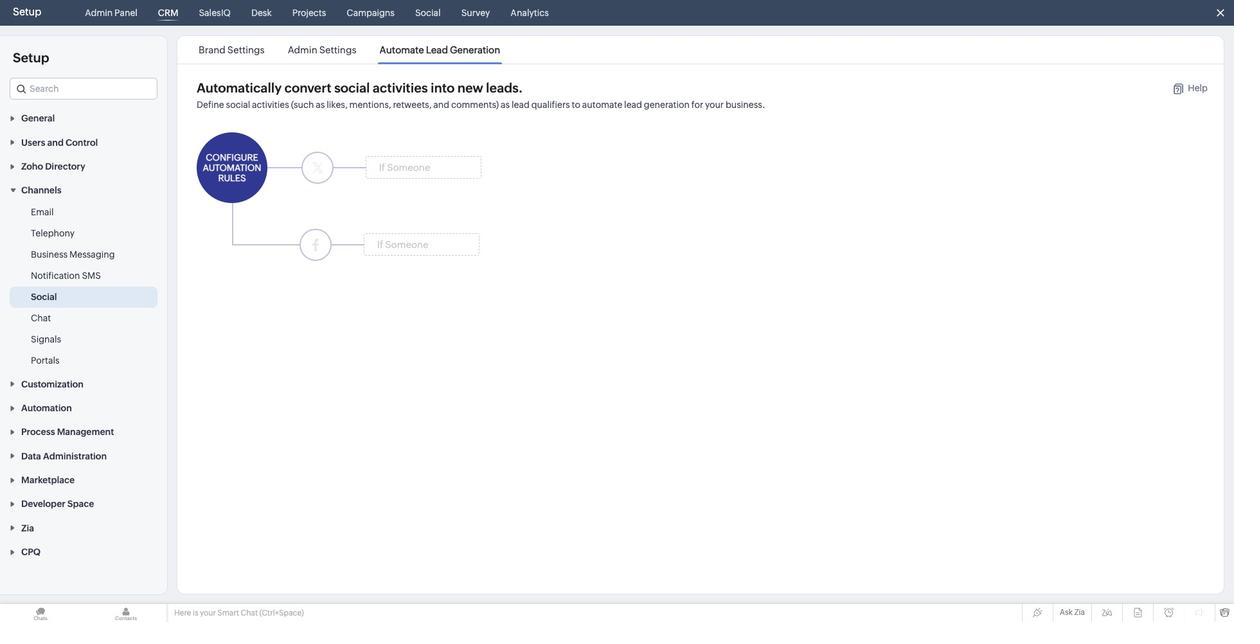 Task type: locate. For each thing, give the bounding box(es) containing it.
desk
[[251, 8, 272, 18]]

projects link
[[287, 0, 331, 26]]

social
[[415, 8, 441, 18]]

admin panel link
[[80, 0, 143, 26]]

survey link
[[456, 0, 495, 26]]

desk link
[[246, 0, 277, 26]]

crm
[[158, 8, 178, 18]]

campaigns link
[[342, 0, 400, 26]]

admin panel
[[85, 8, 137, 18]]

projects
[[292, 8, 326, 18]]

ask
[[1060, 608, 1073, 617]]

here is your smart chat (ctrl+space)
[[174, 609, 304, 618]]

ask zia
[[1060, 608, 1085, 617]]

salesiq
[[199, 8, 231, 18]]

chat
[[241, 609, 258, 618]]

your
[[200, 609, 216, 618]]

setup
[[13, 6, 41, 18]]

here
[[174, 609, 191, 618]]



Task type: vqa. For each thing, say whether or not it's contained in the screenshot.
is
yes



Task type: describe. For each thing, give the bounding box(es) containing it.
survey
[[461, 8, 490, 18]]

analytics
[[511, 8, 549, 18]]

panel
[[114, 8, 137, 18]]

is
[[193, 609, 198, 618]]

chats image
[[0, 604, 81, 622]]

contacts image
[[86, 604, 167, 622]]

crm link
[[153, 0, 183, 26]]

smart
[[218, 609, 239, 618]]

campaigns
[[347, 8, 395, 18]]

admin
[[85, 8, 113, 18]]

analytics link
[[506, 0, 554, 26]]

salesiq link
[[194, 0, 236, 26]]

zia
[[1075, 608, 1085, 617]]

social link
[[410, 0, 446, 26]]

(ctrl+space)
[[259, 609, 304, 618]]



